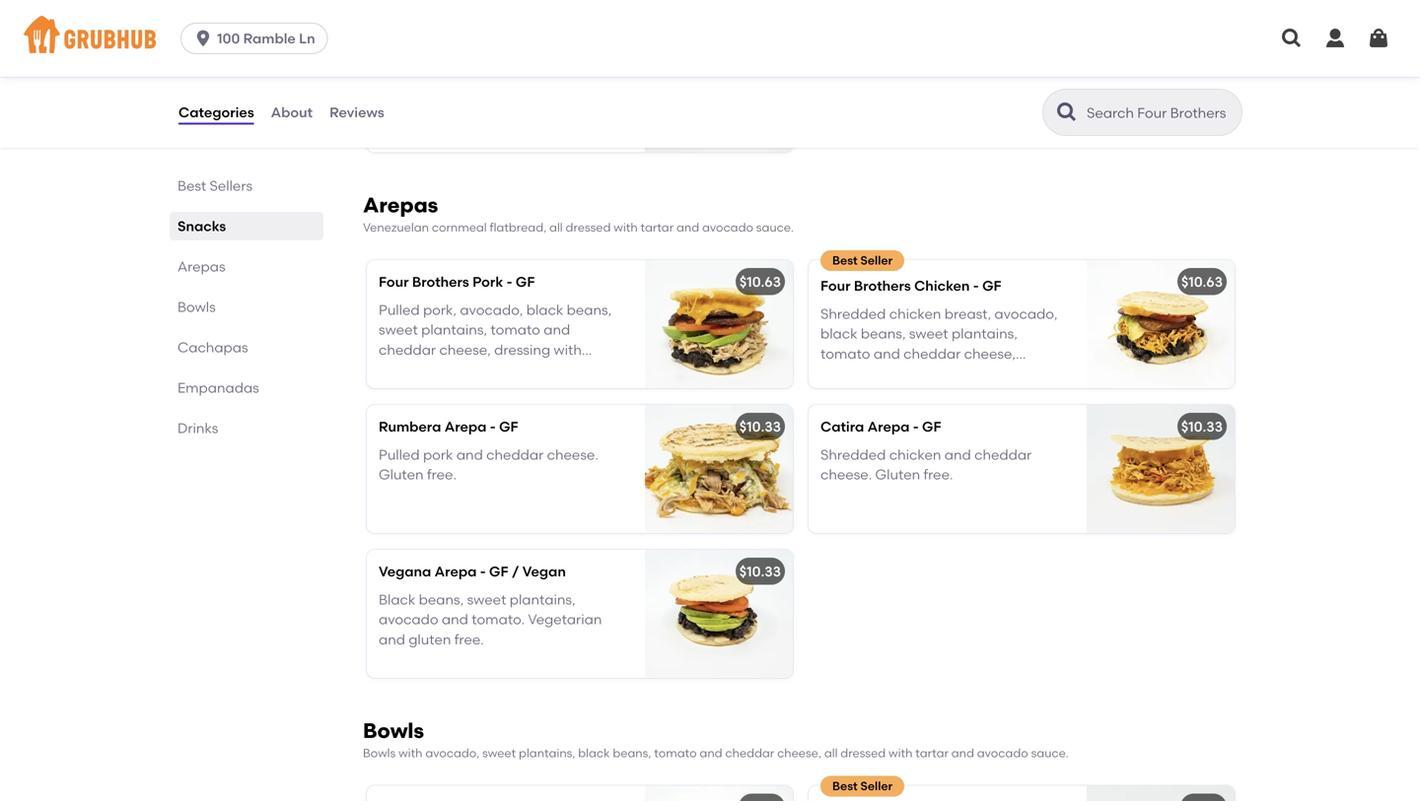 Task type: locate. For each thing, give the bounding box(es) containing it.
arepa for chicken
[[868, 419, 910, 436]]

cheddar inside shredded chicken and cheddar cheese. gluten free.
[[975, 447, 1032, 463]]

gluten down pork
[[379, 467, 424, 483]]

2 horizontal spatial cheese,
[[964, 346, 1016, 362]]

- up pulled pork and cheddar cheese. gluten free.
[[490, 419, 496, 436]]

sweet inside shredded chicken breast, avocado, black beans, sweet plantains, tomato and cheddar cheese, dressing with avocado sauce and garlic sauce.
[[909, 326, 949, 342]]

arepas down snacks
[[178, 258, 225, 275]]

avocado
[[702, 221, 754, 235], [379, 362, 439, 378], [911, 366, 971, 382], [379, 612, 439, 628], [977, 747, 1029, 761]]

- left '/'
[[480, 564, 486, 581]]

chicken for free.
[[889, 447, 941, 463]]

cheddar inside bowls bowls with avocado, sweet plantains, black beans, tomato and cheddar cheese, all dressed with tartar and avocado sauce.
[[725, 747, 775, 761]]

0 horizontal spatial tomato
[[491, 322, 540, 338]]

0 horizontal spatial brothers
[[412, 274, 469, 291]]

gluten
[[409, 632, 451, 648]]

0 vertical spatial dressing
[[494, 342, 550, 358]]

pulled inside pulled pork, avocado, black beans, sweet plantains, tomato and cheddar cheese, dressing with avocado sauce and garlic sauce.
[[379, 302, 420, 318]]

best sellers
[[178, 178, 253, 194]]

pulled pork and cheddar cheese. gluten free.
[[379, 447, 599, 483]]

seller inside button
[[861, 780, 893, 794]]

in
[[379, 86, 391, 102]]

0 horizontal spatial garlic
[[379, 106, 417, 122]]

dressed inside bowls bowls with avocado, sweet plantains, black beans, tomato and cheddar cheese, all dressed with tartar and avocado sauce.
[[841, 747, 886, 761]]

1 horizontal spatial gluten
[[875, 467, 920, 483]]

sellers
[[210, 178, 253, 194]]

black beans, sweet plantains, avocado and tomato. vegetarian and gluten free.
[[379, 592, 602, 648]]

1 vertical spatial best seller
[[833, 780, 893, 794]]

gluten
[[379, 467, 424, 483], [875, 467, 920, 483]]

dressing inside pulled pork, avocado, black beans, sweet plantains, tomato and cheddar cheese, dressing with avocado sauce and garlic sauce.
[[494, 342, 550, 358]]

gluten down catira arepa - gf
[[875, 467, 920, 483]]

avocado up rumbera at the left bottom of page
[[379, 362, 439, 378]]

1 horizontal spatial four
[[821, 278, 851, 294]]

bowls for bowls bowls with avocado, sweet plantains, black beans, tomato and cheddar cheese, all dressed with tartar and avocado sauce.
[[363, 719, 424, 744]]

2 vertical spatial best
[[833, 780, 858, 794]]

0 horizontal spatial svg image
[[193, 29, 213, 48]]

1 vertical spatial cheese.
[[821, 467, 872, 483]]

beans, inside black beans, sweet plantains, avocado and tomato. vegetarian and gluten free.
[[419, 592, 464, 608]]

1 horizontal spatial $10.63
[[1182, 274, 1223, 291]]

cheddar
[[379, 342, 436, 358], [904, 346, 961, 362], [486, 447, 544, 463], [975, 447, 1032, 463], [725, 747, 775, 761]]

categories
[[179, 104, 254, 121]]

tequenos (5 pcs) image
[[645, 24, 793, 153]]

2 horizontal spatial tomato
[[821, 346, 870, 362]]

chicken down four brothers chicken - gf
[[889, 306, 941, 322]]

cheese.
[[547, 447, 599, 463], [821, 467, 872, 483]]

vegana arepa - gf / vegan image
[[645, 550, 793, 679]]

gf
[[516, 274, 535, 291], [983, 278, 1002, 294], [499, 419, 518, 436], [922, 419, 941, 436], [489, 564, 508, 581]]

avocado up best seller button
[[977, 747, 1029, 761]]

0 vertical spatial cheese.
[[547, 447, 599, 463]]

svg image
[[1280, 27, 1304, 50], [1324, 27, 1347, 50]]

1 horizontal spatial cheese,
[[777, 747, 822, 761]]

all inside bowls bowls with avocado, sweet plantains, black beans, tomato and cheddar cheese, all dressed with tartar and avocado sauce.
[[824, 747, 838, 761]]

0 horizontal spatial dressing
[[494, 342, 550, 358]]

sauce. inside pulled pork, avocado, black beans, sweet plantains, tomato and cheddar cheese, dressing with avocado sauce and garlic sauce.
[[557, 362, 601, 378]]

1 vertical spatial dressing
[[821, 366, 877, 382]]

arepa right vegana
[[435, 564, 477, 581]]

venezuelan left cornmeal
[[363, 221, 429, 235]]

0 vertical spatial dressed
[[566, 221, 611, 235]]

tomato inside pulled pork, avocado, black beans, sweet plantains, tomato and cheddar cheese, dressing with avocado sauce and garlic sauce.
[[491, 322, 540, 338]]

sweet inside black beans, sweet plantains, avocado and tomato. vegetarian and gluten free.
[[467, 592, 506, 608]]

rumbera
[[379, 419, 441, 436]]

gf up shredded chicken and cheddar cheese. gluten free.
[[922, 419, 941, 436]]

beans,
[[567, 302, 612, 318], [861, 326, 906, 342], [419, 592, 464, 608], [613, 747, 651, 761]]

rumbera arepa - gf image
[[645, 405, 793, 534]]

1 horizontal spatial all
[[824, 747, 838, 761]]

and inside shredded chicken and cheddar cheese. gluten free.
[[945, 447, 971, 463]]

2 best seller from the top
[[833, 780, 893, 794]]

sweet inside pulled pork, avocado, black beans, sweet plantains, tomato and cheddar cheese, dressing with avocado sauce and garlic sauce.
[[379, 322, 418, 338]]

pork
[[473, 274, 503, 291]]

shredded
[[821, 306, 886, 322], [821, 447, 886, 463]]

1 vertical spatial chicken
[[889, 447, 941, 463]]

cheese, for shredded
[[964, 346, 1016, 362]]

0 vertical spatial garlic
[[379, 106, 417, 122]]

sauce.
[[756, 221, 794, 235], [557, 362, 601, 378], [862, 386, 906, 402], [1031, 747, 1069, 761]]

beans, up gluten on the bottom left of page
[[419, 592, 464, 608]]

black inside shredded chicken breast, avocado, black beans, sweet plantains, tomato and cheddar cheese, dressing with avocado sauce and garlic sauce.
[[821, 326, 858, 342]]

1 horizontal spatial dressed
[[841, 747, 886, 761]]

0 vertical spatial shredded
[[821, 306, 886, 322]]

1 vertical spatial shredded
[[821, 447, 886, 463]]

0 vertical spatial pulled
[[379, 302, 420, 318]]

1 chicken from the top
[[889, 306, 941, 322]]

pulled
[[379, 302, 420, 318], [379, 447, 420, 463]]

2 vertical spatial tomato
[[654, 747, 697, 761]]

-
[[507, 274, 512, 291], [973, 278, 979, 294], [490, 419, 496, 436], [913, 419, 919, 436], [480, 564, 486, 581]]

brothers for pork,
[[412, 274, 469, 291]]

1 vertical spatial garlic
[[516, 362, 554, 378]]

garlic inside venezuelan cheese sticks wrapped in a very thin dough served with garlic sauce on the side.
[[379, 106, 417, 122]]

0 vertical spatial chicken
[[889, 306, 941, 322]]

1 vertical spatial best
[[833, 254, 858, 268]]

four brothers pork - gf image
[[645, 260, 793, 389]]

four brothers pork - gf
[[379, 274, 535, 291]]

1 vertical spatial venezuelan
[[363, 221, 429, 235]]

chicken down catira arepa - gf
[[889, 447, 941, 463]]

avocado inside black beans, sweet plantains, avocado and tomato. vegetarian and gluten free.
[[379, 612, 439, 628]]

gf up pulled pork and cheddar cheese. gluten free.
[[499, 419, 518, 436]]

cheese, inside bowls bowls with avocado, sweet plantains, black beans, tomato and cheddar cheese, all dressed with tartar and avocado sauce.
[[777, 747, 822, 761]]

sauce
[[420, 106, 461, 122], [442, 362, 482, 378], [975, 366, 1015, 382]]

avocado up four brothers pork - gf image
[[702, 221, 754, 235]]

tartar
[[641, 221, 674, 235], [916, 747, 949, 761]]

cheese, inside shredded chicken breast, avocado, black beans, sweet plantains, tomato and cheddar cheese, dressing with avocado sauce and garlic sauce.
[[964, 346, 1016, 362]]

cheese. inside pulled pork and cheddar cheese. gluten free.
[[547, 447, 599, 463]]

a
[[394, 86, 403, 102]]

sauce down thin
[[420, 106, 461, 122]]

sauce up rumbera arepa - gf
[[442, 362, 482, 378]]

1 horizontal spatial svg image
[[1324, 27, 1347, 50]]

free.
[[427, 467, 457, 483], [924, 467, 953, 483], [454, 632, 484, 648]]

1 horizontal spatial tartar
[[916, 747, 949, 761]]

2 shredded from the top
[[821, 447, 886, 463]]

sweet
[[379, 322, 418, 338], [909, 326, 949, 342], [467, 592, 506, 608], [482, 747, 516, 761]]

arepa right catira
[[868, 419, 910, 436]]

shredded chicken and cheddar cheese. gluten free.
[[821, 447, 1032, 483]]

beans, down four brothers chicken - gf
[[861, 326, 906, 342]]

1 horizontal spatial tomato
[[654, 747, 697, 761]]

0 vertical spatial seller
[[861, 254, 893, 268]]

0 horizontal spatial cheese,
[[439, 342, 491, 358]]

served
[[513, 86, 557, 102]]

2 pulled from the top
[[379, 447, 420, 463]]

0 horizontal spatial dressed
[[566, 221, 611, 235]]

arepa for pork
[[445, 419, 487, 436]]

1 vertical spatial pulled
[[379, 447, 420, 463]]

1 horizontal spatial brothers
[[854, 278, 911, 294]]

with inside the arepas venezuelan cornmeal flatbread, all dressed with tartar and avocado sauce.
[[614, 221, 638, 235]]

shredded for black
[[821, 306, 886, 322]]

0 horizontal spatial $10.63
[[740, 274, 781, 291]]

best seller inside best seller button
[[833, 780, 893, 794]]

free. down catira arepa - gf
[[924, 467, 953, 483]]

tomato inside bowls bowls with avocado, sweet plantains, black beans, tomato and cheddar cheese, all dressed with tartar and avocado sauce.
[[654, 747, 697, 761]]

thin
[[437, 86, 463, 102]]

2 svg image from the left
[[1324, 27, 1347, 50]]

avocado, inside pulled pork, avocado, black beans, sweet plantains, tomato and cheddar cheese, dressing with avocado sauce and garlic sauce.
[[460, 302, 523, 318]]

black
[[526, 302, 563, 318], [821, 326, 858, 342], [578, 747, 610, 761]]

gluten for shredded
[[875, 467, 920, 483]]

gluten inside pulled pork and cheddar cheese. gluten free.
[[379, 467, 424, 483]]

sauce down the "breast,"
[[975, 366, 1015, 382]]

free. down pork
[[427, 467, 457, 483]]

beans, inside pulled pork, avocado, black beans, sweet plantains, tomato and cheddar cheese, dressing with avocado sauce and garlic sauce.
[[567, 302, 612, 318]]

1 svg image from the left
[[1280, 27, 1304, 50]]

avocado inside pulled pork, avocado, black beans, sweet plantains, tomato and cheddar cheese, dressing with avocado sauce and garlic sauce.
[[379, 362, 439, 378]]

$10.33
[[740, 419, 781, 436], [1181, 419, 1223, 436], [740, 564, 781, 581]]

1 horizontal spatial cheese.
[[821, 467, 872, 483]]

0 vertical spatial best
[[178, 178, 206, 194]]

avocado, inside shredded chicken breast, avocado, black beans, sweet plantains, tomato and cheddar cheese, dressing with avocado sauce and garlic sauce.
[[995, 306, 1058, 322]]

free. inside pulled pork and cheddar cheese. gluten free.
[[427, 467, 457, 483]]

shredded down four brothers chicken - gf
[[821, 306, 886, 322]]

cheese, inside pulled pork, avocado, black beans, sweet plantains, tomato and cheddar cheese, dressing with avocado sauce and garlic sauce.
[[439, 342, 491, 358]]

1 horizontal spatial dressing
[[821, 366, 877, 382]]

cheese, up chicken bowl - gf image
[[777, 747, 822, 761]]

free. down tomato.
[[454, 632, 484, 648]]

brothers left chicken
[[854, 278, 911, 294]]

cheese,
[[439, 342, 491, 358], [964, 346, 1016, 362], [777, 747, 822, 761]]

arepa
[[445, 419, 487, 436], [868, 419, 910, 436], [435, 564, 477, 581]]

svg image inside 100 ramble ln button
[[193, 29, 213, 48]]

1 gluten from the left
[[379, 467, 424, 483]]

venezuelan up very
[[379, 66, 456, 82]]

0 vertical spatial best seller
[[833, 254, 893, 268]]

gf left '/'
[[489, 564, 508, 581]]

brothers
[[412, 274, 469, 291], [854, 278, 911, 294]]

2 gluten from the left
[[875, 467, 920, 483]]

arepas inside the arepas venezuelan cornmeal flatbread, all dressed with tartar and avocado sauce.
[[363, 193, 438, 218]]

sauce. inside the arepas venezuelan cornmeal flatbread, all dressed with tartar and avocado sauce.
[[756, 221, 794, 235]]

0 horizontal spatial black
[[526, 302, 563, 318]]

avocado down the "breast,"
[[911, 366, 971, 382]]

tomato down pork
[[491, 322, 540, 338]]

with inside shredded chicken breast, avocado, black beans, sweet plantains, tomato and cheddar cheese, dressing with avocado sauce and garlic sauce.
[[880, 366, 908, 382]]

dressing
[[494, 342, 550, 358], [821, 366, 877, 382]]

plantains,
[[421, 322, 487, 338], [952, 326, 1018, 342], [510, 592, 576, 608], [519, 747, 575, 761]]

cheese, down pork,
[[439, 342, 491, 358]]

dressed
[[566, 221, 611, 235], [841, 747, 886, 761]]

- for rumbera arepa - gf
[[490, 419, 496, 436]]

0 horizontal spatial cheese.
[[547, 447, 599, 463]]

$10.63
[[740, 274, 781, 291], [1182, 274, 1223, 291]]

chicken bowl - gf image
[[645, 787, 793, 802]]

cheese, down the "breast,"
[[964, 346, 1016, 362]]

tomato up catira
[[821, 346, 870, 362]]

shredded inside shredded chicken breast, avocado, black beans, sweet plantains, tomato and cheddar cheese, dressing with avocado sauce and garlic sauce.
[[821, 306, 886, 322]]

dough
[[466, 86, 509, 102]]

drinks
[[178, 420, 218, 437]]

venezuelan
[[379, 66, 456, 82], [363, 221, 429, 235]]

1 best seller from the top
[[833, 254, 893, 268]]

1 vertical spatial tartar
[[916, 747, 949, 761]]

chicken inside shredded chicken breast, avocado, black beans, sweet plantains, tomato and cheddar cheese, dressing with avocado sauce and garlic sauce.
[[889, 306, 941, 322]]

four for four brothers pork - gf
[[379, 274, 409, 291]]

bowls
[[178, 299, 216, 316], [363, 719, 424, 744], [363, 747, 396, 761]]

0 horizontal spatial tartar
[[641, 221, 674, 235]]

gluten inside shredded chicken and cheddar cheese. gluten free.
[[875, 467, 920, 483]]

0 vertical spatial all
[[549, 221, 563, 235]]

very
[[406, 86, 434, 102]]

beans, up chicken bowl - gf image
[[613, 747, 651, 761]]

0 horizontal spatial all
[[549, 221, 563, 235]]

all
[[549, 221, 563, 235], [824, 747, 838, 761]]

shredded down catira
[[821, 447, 886, 463]]

avocado inside bowls bowls with avocado, sweet plantains, black beans, tomato and cheddar cheese, all dressed with tartar and avocado sauce.
[[977, 747, 1029, 761]]

1 vertical spatial seller
[[861, 780, 893, 794]]

seller
[[861, 254, 893, 268], [861, 780, 893, 794]]

sauce inside shredded chicken breast, avocado, black beans, sweet plantains, tomato and cheddar cheese, dressing with avocado sauce and garlic sauce.
[[975, 366, 1015, 382]]

0 vertical spatial tartar
[[641, 221, 674, 235]]

tomato for bowls
[[654, 747, 697, 761]]

2 vertical spatial garlic
[[821, 386, 859, 402]]

0 horizontal spatial four
[[379, 274, 409, 291]]

1 horizontal spatial arepas
[[363, 193, 438, 218]]

1 seller from the top
[[861, 254, 893, 268]]

avocado down black on the left bottom
[[379, 612, 439, 628]]

chicken
[[889, 306, 941, 322], [889, 447, 941, 463]]

0 vertical spatial venezuelan
[[379, 66, 456, 82]]

beans, down the arepas venezuelan cornmeal flatbread, all dressed with tartar and avocado sauce. at the top
[[567, 302, 612, 318]]

1 shredded from the top
[[821, 306, 886, 322]]

avocado inside the arepas venezuelan cornmeal flatbread, all dressed with tartar and avocado sauce.
[[702, 221, 754, 235]]

100 ramble ln button
[[181, 23, 336, 54]]

pulled inside pulled pork and cheddar cheese. gluten free.
[[379, 447, 420, 463]]

arepas up cornmeal
[[363, 193, 438, 218]]

2 seller from the top
[[861, 780, 893, 794]]

1 vertical spatial tomato
[[821, 346, 870, 362]]

best seller
[[833, 254, 893, 268], [833, 780, 893, 794]]

0 horizontal spatial arepas
[[178, 258, 225, 275]]

brothers up pork,
[[412, 274, 469, 291]]

0 vertical spatial bowls
[[178, 299, 216, 316]]

and inside pulled pork and cheddar cheese. gluten free.
[[457, 447, 483, 463]]

- up shredded chicken and cheddar cheese. gluten free.
[[913, 419, 919, 436]]

tomato
[[491, 322, 540, 338], [821, 346, 870, 362], [654, 747, 697, 761]]

four
[[379, 274, 409, 291], [821, 278, 851, 294]]

2 horizontal spatial black
[[821, 326, 858, 342]]

svg image
[[1367, 27, 1391, 50], [193, 29, 213, 48]]

chicken inside shredded chicken and cheddar cheese. gluten free.
[[889, 447, 941, 463]]

1 vertical spatial black
[[821, 326, 858, 342]]

1 pulled from the top
[[379, 302, 420, 318]]

2 chicken from the top
[[889, 447, 941, 463]]

the
[[484, 106, 506, 122]]

brothers for chicken
[[854, 278, 911, 294]]

with inside pulled pork, avocado, black beans, sweet plantains, tomato and cheddar cheese, dressing with avocado sauce and garlic sauce.
[[554, 342, 582, 358]]

all inside the arepas venezuelan cornmeal flatbread, all dressed with tartar and avocado sauce.
[[549, 221, 563, 235]]

0 horizontal spatial svg image
[[1280, 27, 1304, 50]]

best inside button
[[833, 780, 858, 794]]

arepas
[[363, 193, 438, 218], [178, 258, 225, 275]]

1 horizontal spatial black
[[578, 747, 610, 761]]

0 vertical spatial arepas
[[363, 193, 438, 218]]

1 $10.63 from the left
[[740, 274, 781, 291]]

best
[[178, 178, 206, 194], [833, 254, 858, 268], [833, 780, 858, 794]]

pulled for pulled pork and cheddar cheese. gluten free.
[[379, 447, 420, 463]]

0 vertical spatial black
[[526, 302, 563, 318]]

avocado,
[[460, 302, 523, 318], [995, 306, 1058, 322], [425, 747, 480, 761]]

cheese, for bowls
[[777, 747, 822, 761]]

and
[[677, 221, 699, 235], [544, 322, 570, 338], [874, 346, 900, 362], [486, 362, 512, 378], [1018, 366, 1045, 382], [457, 447, 483, 463], [945, 447, 971, 463], [442, 612, 468, 628], [379, 632, 405, 648], [700, 747, 723, 761], [952, 747, 974, 761]]

gluten for pulled
[[379, 467, 424, 483]]

garlic
[[379, 106, 417, 122], [516, 362, 554, 378], [821, 386, 859, 402]]

dressing down pork
[[494, 342, 550, 358]]

pulled down rumbera at the left bottom of page
[[379, 447, 420, 463]]

1 vertical spatial dressed
[[841, 747, 886, 761]]

1 vertical spatial bowls
[[363, 719, 424, 744]]

- for catira arepa - gf
[[913, 419, 919, 436]]

plantains, inside bowls bowls with avocado, sweet plantains, black beans, tomato and cheddar cheese, all dressed with tartar and avocado sauce.
[[519, 747, 575, 761]]

best seller for arepas
[[833, 254, 893, 268]]

0 vertical spatial tomato
[[491, 322, 540, 338]]

pulled for pulled pork, avocado, black beans, sweet plantains, tomato and cheddar cheese, dressing with avocado sauce and garlic sauce.
[[379, 302, 420, 318]]

flatbread,
[[490, 221, 547, 235]]

tomato.
[[472, 612, 525, 628]]

1 vertical spatial arepas
[[178, 258, 225, 275]]

1 vertical spatial all
[[824, 747, 838, 761]]

avocado, inside bowls bowls with avocado, sweet plantains, black beans, tomato and cheddar cheese, all dressed with tartar and avocado sauce.
[[425, 747, 480, 761]]

2 horizontal spatial garlic
[[821, 386, 859, 402]]

dressed inside the arepas venezuelan cornmeal flatbread, all dressed with tartar and avocado sauce.
[[566, 221, 611, 235]]

shredded inside shredded chicken and cheddar cheese. gluten free.
[[821, 447, 886, 463]]

dressing up catira
[[821, 366, 877, 382]]

free. inside shredded chicken and cheddar cheese. gluten free.
[[924, 467, 953, 483]]

tomato up chicken bowl - gf image
[[654, 747, 697, 761]]

free. for chicken
[[924, 467, 953, 483]]

1 horizontal spatial garlic
[[516, 362, 554, 378]]

rumbera arepa - gf
[[379, 419, 518, 436]]

sweet inside bowls bowls with avocado, sweet plantains, black beans, tomato and cheddar cheese, all dressed with tartar and avocado sauce.
[[482, 747, 516, 761]]

0 horizontal spatial gluten
[[379, 467, 424, 483]]

venezuelan cheese sticks wrapped in a very thin dough served with garlic sauce on the side. button
[[367, 24, 793, 153]]

tartar inside bowls bowls with avocado, sweet plantains, black beans, tomato and cheddar cheese, all dressed with tartar and avocado sauce.
[[916, 747, 949, 761]]

with
[[561, 86, 589, 102], [614, 221, 638, 235], [554, 342, 582, 358], [880, 366, 908, 382], [399, 747, 423, 761], [889, 747, 913, 761]]

gf for catira arepa - gf
[[922, 419, 941, 436]]

pork
[[423, 447, 453, 463]]

arepas for arepas
[[178, 258, 225, 275]]

arepa up pork
[[445, 419, 487, 436]]

- for vegana arepa - gf / vegan
[[480, 564, 486, 581]]

beans, inside bowls bowls with avocado, sweet plantains, black beans, tomato and cheddar cheese, all dressed with tartar and avocado sauce.
[[613, 747, 651, 761]]

best for bowls
[[833, 780, 858, 794]]

$10.33 for shredded chicken and cheddar cheese. gluten free.
[[1181, 419, 1223, 436]]

pulled left pork,
[[379, 302, 420, 318]]

tomato inside shredded chicken breast, avocado, black beans, sweet plantains, tomato and cheddar cheese, dressing with avocado sauce and garlic sauce.
[[821, 346, 870, 362]]

cheese. inside shredded chicken and cheddar cheese. gluten free.
[[821, 467, 872, 483]]

2 vertical spatial black
[[578, 747, 610, 761]]

empanadas
[[178, 380, 259, 397]]



Task type: describe. For each thing, give the bounding box(es) containing it.
catira arepa - gf image
[[1087, 405, 1235, 534]]

1 horizontal spatial svg image
[[1367, 27, 1391, 50]]

side.
[[510, 106, 540, 122]]

four brothers chicken - gf image
[[1087, 260, 1235, 389]]

venezuelan cheese sticks wrapped in a very thin dough served with garlic sauce on the side.
[[379, 66, 611, 122]]

free. for pork
[[427, 467, 457, 483]]

plantains, inside pulled pork, avocado, black beans, sweet plantains, tomato and cheddar cheese, dressing with avocado sauce and garlic sauce.
[[421, 322, 487, 338]]

Search Four Brothers search field
[[1085, 104, 1236, 122]]

and inside the arepas venezuelan cornmeal flatbread, all dressed with tartar and avocado sauce.
[[677, 221, 699, 235]]

cornmeal
[[432, 221, 487, 235]]

arepas for arepas venezuelan cornmeal flatbread, all dressed with tartar and avocado sauce.
[[363, 193, 438, 218]]

pork bowl - gf image
[[1087, 787, 1235, 802]]

seller for arepas
[[861, 254, 893, 268]]

cheddar inside pulled pork, avocado, black beans, sweet plantains, tomato and cheddar cheese, dressing with avocado sauce and garlic sauce.
[[379, 342, 436, 358]]

cheese
[[459, 66, 507, 82]]

best seller for bowls
[[833, 780, 893, 794]]

arepa for beans,
[[435, 564, 477, 581]]

sauce. inside bowls bowls with avocado, sweet plantains, black beans, tomato and cheddar cheese, all dressed with tartar and avocado sauce.
[[1031, 747, 1069, 761]]

reviews
[[330, 104, 384, 121]]

bowls for bowls
[[178, 299, 216, 316]]

ramble
[[243, 30, 296, 47]]

cheddar inside pulled pork and cheddar cheese. gluten free.
[[486, 447, 544, 463]]

sauce. inside shredded chicken breast, avocado, black beans, sweet plantains, tomato and cheddar cheese, dressing with avocado sauce and garlic sauce.
[[862, 386, 906, 402]]

avocado inside shredded chicken breast, avocado, black beans, sweet plantains, tomato and cheddar cheese, dressing with avocado sauce and garlic sauce.
[[911, 366, 971, 382]]

vegana arepa - gf / vegan
[[379, 564, 566, 581]]

100 ramble ln
[[217, 30, 315, 47]]

$10.33 for black beans, sweet plantains, avocado and tomato. vegetarian and gluten free.
[[740, 564, 781, 581]]

vegana
[[379, 564, 431, 581]]

2 $10.63 from the left
[[1182, 274, 1223, 291]]

vegetarian
[[528, 612, 602, 628]]

dressing inside shredded chicken breast, avocado, black beans, sweet plantains, tomato and cheddar cheese, dressing with avocado sauce and garlic sauce.
[[821, 366, 877, 382]]

/
[[512, 564, 519, 581]]

gf for vegana arepa - gf / vegan
[[489, 564, 508, 581]]

venezuelan inside venezuelan cheese sticks wrapped in a very thin dough served with garlic sauce on the side.
[[379, 66, 456, 82]]

100
[[217, 30, 240, 47]]

avocado, for bowls
[[425, 747, 480, 761]]

shredded for cheese.
[[821, 447, 886, 463]]

snacks
[[178, 218, 226, 235]]

categories button
[[178, 77, 255, 148]]

about button
[[270, 77, 314, 148]]

shredded chicken breast, avocado, black beans, sweet plantains, tomato and cheddar cheese, dressing with avocado sauce and garlic sauce.
[[821, 306, 1058, 402]]

ln
[[299, 30, 315, 47]]

chicken
[[914, 278, 970, 294]]

gf for rumbera arepa - gf
[[499, 419, 518, 436]]

garlic inside pulled pork, avocado, black beans, sweet plantains, tomato and cheddar cheese, dressing with avocado sauce and garlic sauce.
[[516, 362, 554, 378]]

cheese. for shredded chicken and cheddar cheese. gluten free.
[[821, 467, 872, 483]]

sauce inside pulled pork, avocado, black beans, sweet plantains, tomato and cheddar cheese, dressing with avocado sauce and garlic sauce.
[[442, 362, 482, 378]]

- up the "breast,"
[[973, 278, 979, 294]]

main navigation navigation
[[0, 0, 1420, 77]]

arepas venezuelan cornmeal flatbread, all dressed with tartar and avocado sauce.
[[363, 193, 794, 235]]

tomato for shredded
[[821, 346, 870, 362]]

pork,
[[423, 302, 457, 318]]

2 vertical spatial bowls
[[363, 747, 396, 761]]

vegan
[[523, 564, 566, 581]]

with inside venezuelan cheese sticks wrapped in a very thin dough served with garlic sauce on the side.
[[561, 86, 589, 102]]

wrapped
[[551, 66, 611, 82]]

about
[[271, 104, 313, 121]]

on
[[464, 106, 481, 122]]

beans, inside shredded chicken breast, avocado, black beans, sweet plantains, tomato and cheddar cheese, dressing with avocado sauce and garlic sauce.
[[861, 326, 906, 342]]

gf up the "breast,"
[[983, 278, 1002, 294]]

garlic inside shredded chicken breast, avocado, black beans, sweet plantains, tomato and cheddar cheese, dressing with avocado sauce and garlic sauce.
[[821, 386, 859, 402]]

four brothers chicken - gf
[[821, 278, 1002, 294]]

chicken for sweet
[[889, 306, 941, 322]]

venezuelan inside the arepas venezuelan cornmeal flatbread, all dressed with tartar and avocado sauce.
[[363, 221, 429, 235]]

cheese. for pulled pork and cheddar cheese. gluten free.
[[547, 447, 599, 463]]

cachapas
[[178, 339, 248, 356]]

tartar inside the arepas venezuelan cornmeal flatbread, all dressed with tartar and avocado sauce.
[[641, 221, 674, 235]]

best for arepas
[[833, 254, 858, 268]]

avocado, for shredded
[[995, 306, 1058, 322]]

plantains, inside shredded chicken breast, avocado, black beans, sweet plantains, tomato and cheddar cheese, dressing with avocado sauce and garlic sauce.
[[952, 326, 1018, 342]]

black
[[379, 592, 416, 608]]

sauce inside venezuelan cheese sticks wrapped in a very thin dough served with garlic sauce on the side.
[[420, 106, 461, 122]]

reviews button
[[329, 77, 385, 148]]

gf right pork
[[516, 274, 535, 291]]

black inside bowls bowls with avocado, sweet plantains, black beans, tomato and cheddar cheese, all dressed with tartar and avocado sauce.
[[578, 747, 610, 761]]

breast,
[[945, 306, 991, 322]]

black inside pulled pork, avocado, black beans, sweet plantains, tomato and cheddar cheese, dressing with avocado sauce and garlic sauce.
[[526, 302, 563, 318]]

bowls bowls with avocado, sweet plantains, black beans, tomato and cheddar cheese, all dressed with tartar and avocado sauce.
[[363, 719, 1069, 761]]

best seller button
[[809, 777, 1235, 802]]

search icon image
[[1055, 101, 1079, 124]]

seller for bowls
[[861, 780, 893, 794]]

pulled pork, avocado, black beans, sweet plantains, tomato and cheddar cheese, dressing with avocado sauce and garlic sauce.
[[379, 302, 612, 378]]

cheddar inside shredded chicken breast, avocado, black beans, sweet plantains, tomato and cheddar cheese, dressing with avocado sauce and garlic sauce.
[[904, 346, 961, 362]]

four for four brothers chicken - gf
[[821, 278, 851, 294]]

$10.33 for pulled pork and cheddar cheese. gluten free.
[[740, 419, 781, 436]]

free. inside black beans, sweet plantains, avocado and tomato. vegetarian and gluten free.
[[454, 632, 484, 648]]

plantains, inside black beans, sweet plantains, avocado and tomato. vegetarian and gluten free.
[[510, 592, 576, 608]]

sticks
[[510, 66, 547, 82]]

catira
[[821, 419, 864, 436]]

catira arepa - gf
[[821, 419, 941, 436]]

- right pork
[[507, 274, 512, 291]]



Task type: vqa. For each thing, say whether or not it's contained in the screenshot.
avocado, inside the Pulled Pork, Avocado, Black Beans, Sweet Plantains, Tomato And Cheddar Cheese, Dressing With Avocado Sauce And Garlic Sauce.
yes



